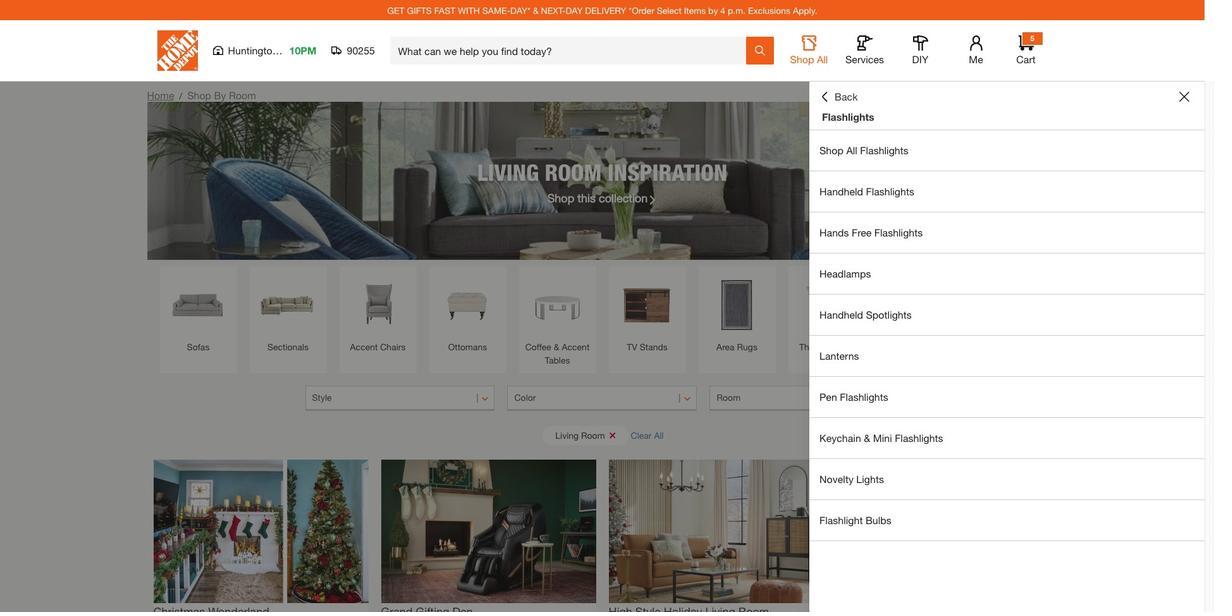 Task type: locate. For each thing, give the bounding box(es) containing it.
0 horizontal spatial accent
[[350, 341, 378, 352]]

accent chairs image
[[346, 273, 410, 337]]

free
[[852, 226, 872, 238]]

handheld up the hands
[[819, 185, 863, 197]]

back
[[835, 90, 858, 102]]

by
[[708, 5, 718, 15]]

*order
[[629, 5, 654, 15]]

2 accent from the left
[[562, 341, 590, 352]]

10pm
[[289, 44, 316, 56]]

shop for shop all
[[790, 53, 814, 65]]

menu containing shop all flashlights
[[809, 130, 1205, 541]]

0 horizontal spatial &
[[533, 5, 539, 15]]

1 horizontal spatial living
[[555, 430, 579, 440]]

diy button
[[900, 35, 941, 66]]

living
[[477, 158, 539, 186], [555, 430, 579, 440]]

0 horizontal spatial all
[[654, 430, 664, 440]]

flashlights right free
[[874, 226, 923, 238]]

0 vertical spatial &
[[533, 5, 539, 15]]

shop this collection link
[[547, 189, 657, 206]]

style button
[[305, 386, 495, 411]]

sectionals link
[[256, 273, 320, 353]]

bulbs
[[866, 514, 891, 526]]

1 vertical spatial all
[[846, 144, 857, 156]]

coffee & accent tables link
[[525, 273, 590, 367]]

drawer close image
[[1179, 92, 1189, 102]]

2 vertical spatial all
[[654, 430, 664, 440]]

90255
[[347, 44, 375, 56]]

handheld spotlights link
[[809, 295, 1205, 335]]

accent
[[350, 341, 378, 352], [562, 341, 590, 352]]

flashlights right 'pen' at bottom
[[840, 391, 888, 403]]

home link
[[147, 89, 174, 101]]

shop all button
[[789, 35, 829, 66]]

flashlights up hands free flashlights
[[866, 185, 914, 197]]

tv stands link
[[615, 273, 679, 353]]

shop inside shop all flashlights "link"
[[819, 144, 843, 156]]

/
[[179, 90, 182, 101]]

2 handheld from the top
[[819, 309, 863, 321]]

2 stretchy image image from the left
[[381, 460, 596, 603]]

diy
[[912, 53, 928, 65]]

shop for shop this collection
[[547, 191, 574, 205]]

1 vertical spatial &
[[554, 341, 559, 352]]

& left mini
[[864, 432, 870, 444]]

& for coffee & accent tables
[[554, 341, 559, 352]]

1 horizontal spatial &
[[554, 341, 559, 352]]

2 horizontal spatial &
[[864, 432, 870, 444]]

0 vertical spatial living
[[477, 158, 539, 186]]

all for shop all flashlights
[[846, 144, 857, 156]]

What can we help you find today? search field
[[398, 37, 745, 64]]

handheld inside handheld spotlights link
[[819, 309, 863, 321]]

stretchy image image
[[153, 460, 368, 603], [381, 460, 596, 603], [609, 460, 824, 603], [836, 460, 1051, 603]]

& inside 'menu'
[[864, 432, 870, 444]]

shop right /
[[187, 89, 211, 101]]

pen flashlights link
[[809, 377, 1205, 417]]

lanterns link
[[809, 336, 1205, 376]]

tables
[[545, 355, 570, 365]]

1 horizontal spatial all
[[817, 53, 828, 65]]

lights
[[856, 473, 884, 485]]

cart 5
[[1016, 34, 1036, 65]]

all up handheld flashlights
[[846, 144, 857, 156]]

menu
[[809, 130, 1205, 541]]

shop
[[790, 53, 814, 65], [187, 89, 211, 101], [819, 144, 843, 156], [547, 191, 574, 205]]

all
[[817, 53, 828, 65], [846, 144, 857, 156], [654, 430, 664, 440]]

0 vertical spatial handheld
[[819, 185, 863, 197]]

pen flashlights
[[819, 391, 888, 403]]

sofas
[[187, 341, 210, 352]]

handheld for handheld flashlights
[[819, 185, 863, 197]]

shop down apply.
[[790, 53, 814, 65]]

shop inside shop all button
[[790, 53, 814, 65]]

1 horizontal spatial accent
[[562, 341, 590, 352]]

all up back 'button'
[[817, 53, 828, 65]]

room down area
[[717, 392, 740, 403]]

1 stretchy image image from the left
[[153, 460, 368, 603]]

living for living room
[[555, 430, 579, 440]]

room down color button
[[581, 430, 605, 440]]

huntington
[[228, 44, 278, 56]]

1 handheld from the top
[[819, 185, 863, 197]]

tv stands image
[[615, 273, 679, 337]]

& right day*
[[533, 5, 539, 15]]

shop all flashlights
[[819, 144, 908, 156]]

style
[[312, 392, 332, 403]]

room button
[[710, 386, 899, 411]]

accent chairs link
[[346, 273, 410, 353]]

throw pillows image
[[795, 273, 859, 337]]

clear all
[[631, 430, 664, 440]]

flashlights
[[822, 111, 874, 123], [860, 144, 908, 156], [866, 185, 914, 197], [874, 226, 923, 238], [840, 391, 888, 403], [895, 432, 943, 444]]

day*
[[510, 5, 531, 15]]

living inside "button"
[[555, 430, 579, 440]]

& up tables
[[554, 341, 559, 352]]

apply.
[[793, 5, 817, 15]]

all right clear
[[654, 430, 664, 440]]

accent left chairs
[[350, 341, 378, 352]]

pen
[[819, 391, 837, 403]]

shop down back 'button'
[[819, 144, 843, 156]]

headlamps link
[[809, 254, 1205, 294]]

room
[[229, 89, 256, 101], [545, 158, 602, 186], [717, 392, 740, 403], [581, 430, 605, 440]]

all for clear all
[[654, 430, 664, 440]]

handheld inside handheld flashlights link
[[819, 185, 863, 197]]

clear
[[631, 430, 652, 440]]

park
[[281, 44, 301, 56]]

shop inside shop this collection link
[[547, 191, 574, 205]]

1 vertical spatial handheld
[[819, 309, 863, 321]]

clear all button
[[631, 424, 664, 447]]

throw
[[799, 341, 824, 352]]

0 vertical spatial all
[[817, 53, 828, 65]]

keychain & mini flashlights link
[[809, 418, 1205, 458]]

all inside "link"
[[846, 144, 857, 156]]

shop all flashlights link
[[809, 130, 1205, 171]]

delivery
[[585, 5, 626, 15]]

accent up tables
[[562, 341, 590, 352]]

next-
[[541, 5, 566, 15]]

handheld for handheld spotlights
[[819, 309, 863, 321]]

flashlights up handheld flashlights
[[860, 144, 908, 156]]

4
[[720, 5, 725, 15]]

novelty lights link
[[809, 459, 1205, 500]]

2 horizontal spatial all
[[846, 144, 857, 156]]

handheld up pillows
[[819, 309, 863, 321]]

area rugs link
[[705, 273, 769, 353]]

shop left this
[[547, 191, 574, 205]]

flashlights down 'back'
[[822, 111, 874, 123]]

1 vertical spatial living
[[555, 430, 579, 440]]

&
[[533, 5, 539, 15], [554, 341, 559, 352], [864, 432, 870, 444]]

& inside coffee & accent tables
[[554, 341, 559, 352]]

2 vertical spatial &
[[864, 432, 870, 444]]

0 horizontal spatial living
[[477, 158, 539, 186]]

hands
[[819, 226, 849, 238]]



Task type: describe. For each thing, give the bounding box(es) containing it.
living room button
[[543, 426, 629, 445]]

spotlights
[[866, 309, 912, 321]]

throw pillows
[[799, 341, 854, 352]]

with
[[458, 5, 480, 15]]

inspiration
[[608, 158, 727, 186]]

living for living room inspiration
[[477, 158, 539, 186]]

headlamps
[[819, 267, 871, 279]]

rugs
[[737, 341, 757, 352]]

feedback link image
[[1197, 214, 1214, 282]]

me
[[969, 53, 983, 65]]

services
[[845, 53, 884, 65]]

room right by
[[229, 89, 256, 101]]

pillows
[[826, 341, 854, 352]]

living room
[[555, 430, 605, 440]]

3 stretchy image image from the left
[[609, 460, 824, 603]]

flashlight bulbs link
[[809, 500, 1205, 541]]

hands free flashlights
[[819, 226, 923, 238]]

home / shop by room
[[147, 89, 256, 101]]

accent inside coffee & accent tables
[[562, 341, 590, 352]]

the home depot logo image
[[157, 30, 198, 71]]

novelty
[[819, 473, 854, 485]]

5
[[1030, 34, 1034, 43]]

flashlight bulbs
[[819, 514, 891, 526]]

area
[[716, 341, 735, 352]]

same-
[[482, 5, 510, 15]]

p.m.
[[728, 5, 746, 15]]

handheld spotlights
[[819, 309, 912, 321]]

keychain & mini flashlights
[[819, 432, 943, 444]]

color
[[514, 392, 536, 403]]

huntington park
[[228, 44, 301, 56]]

handheld flashlights
[[819, 185, 914, 197]]

area rugs image
[[705, 273, 769, 337]]

stands
[[640, 341, 668, 352]]

me button
[[956, 35, 996, 66]]

sofas link
[[166, 273, 230, 353]]

day
[[566, 5, 583, 15]]

accent chairs
[[350, 341, 406, 352]]

sectionals
[[267, 341, 309, 352]]

sectionals image
[[256, 273, 320, 337]]

tv
[[627, 341, 637, 352]]

living room inspiration
[[477, 158, 727, 186]]

& for keychain & mini flashlights
[[864, 432, 870, 444]]

90255 button
[[332, 44, 375, 57]]

by
[[214, 89, 226, 101]]

tv stands
[[627, 341, 668, 352]]

all for shop all
[[817, 53, 828, 65]]

keychain
[[819, 432, 861, 444]]

items
[[684, 5, 706, 15]]

sofas image
[[166, 273, 230, 337]]

novelty lights
[[819, 473, 884, 485]]

ottomans
[[448, 341, 487, 352]]

4 stretchy image image from the left
[[836, 460, 1051, 603]]

ottomans image
[[435, 273, 500, 337]]

chairs
[[380, 341, 406, 352]]

get gifts fast with same-day* & next-day delivery *order select items by 4 p.m. exclusions apply.
[[387, 5, 817, 15]]

color button
[[507, 386, 697, 411]]

throw blankets image
[[884, 273, 949, 337]]

handheld flashlights link
[[809, 171, 1205, 212]]

coffee
[[525, 341, 551, 352]]

select
[[657, 5, 682, 15]]

flashlights right mini
[[895, 432, 943, 444]]

ottomans link
[[435, 273, 500, 353]]

1 accent from the left
[[350, 341, 378, 352]]

shop all
[[790, 53, 828, 65]]

area rugs
[[716, 341, 757, 352]]

gifts
[[407, 5, 432, 15]]

mini
[[873, 432, 892, 444]]

services button
[[844, 35, 885, 66]]

room up this
[[545, 158, 602, 186]]

hands free flashlights link
[[809, 212, 1205, 253]]

home
[[147, 89, 174, 101]]

this
[[577, 191, 596, 205]]

coffee & accent tables
[[525, 341, 590, 365]]

cart
[[1016, 53, 1036, 65]]

exclusions
[[748, 5, 790, 15]]

flashlights inside "link"
[[860, 144, 908, 156]]

shop this collection
[[547, 191, 648, 205]]

get
[[387, 5, 404, 15]]

curtains & drapes image
[[974, 273, 1039, 337]]

lanterns
[[819, 350, 859, 362]]

collection
[[599, 191, 648, 205]]

throw pillows link
[[795, 273, 859, 353]]

coffee & accent tables image
[[525, 273, 590, 337]]

shop for shop all flashlights
[[819, 144, 843, 156]]



Task type: vqa. For each thing, say whether or not it's contained in the screenshot.
the bottom Products
no



